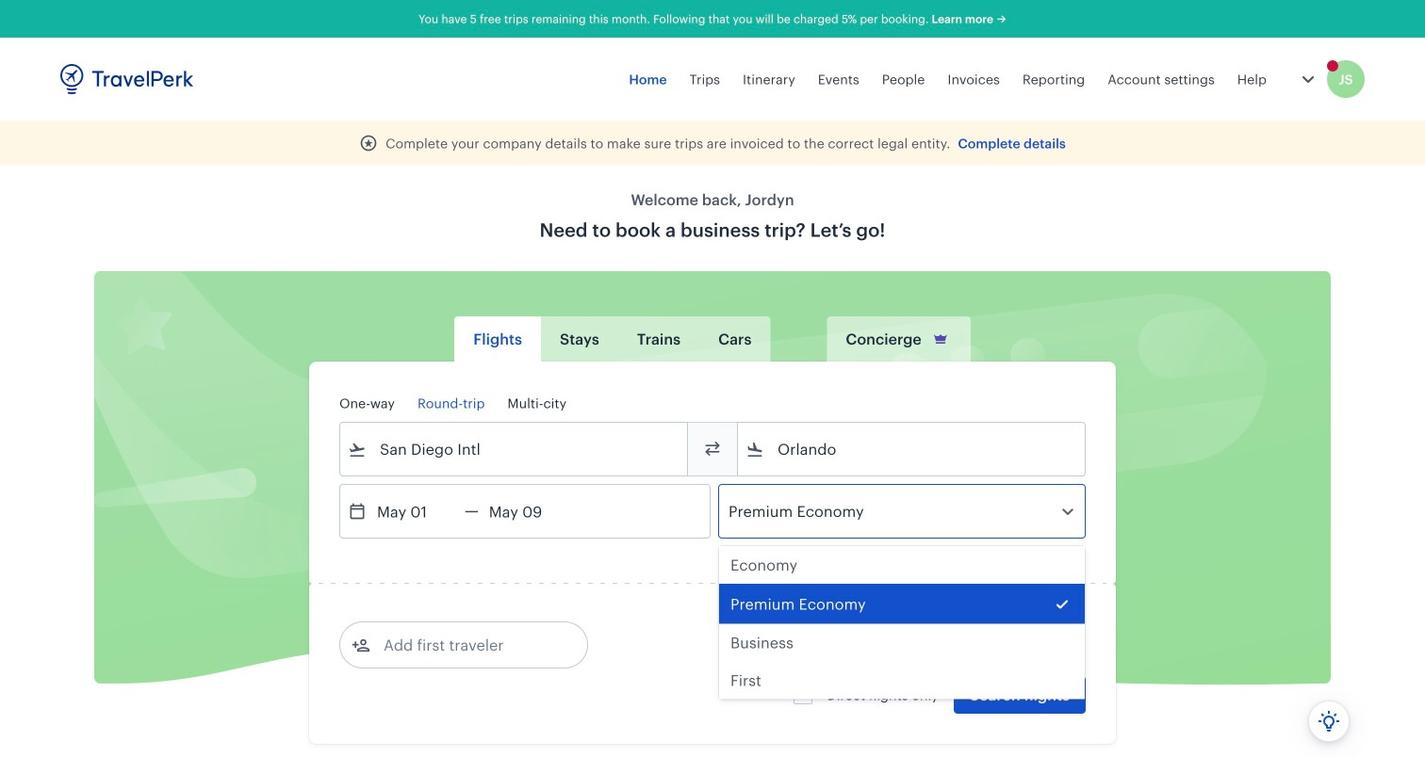 Task type: describe. For each thing, give the bounding box(es) containing it.
From search field
[[367, 435, 663, 465]]

To search field
[[764, 435, 1060, 465]]

Add first traveler search field
[[370, 631, 567, 661]]



Task type: vqa. For each thing, say whether or not it's contained in the screenshot.
To search box
yes



Task type: locate. For each thing, give the bounding box(es) containing it.
Depart text field
[[367, 485, 465, 538]]

Return text field
[[479, 485, 577, 538]]



